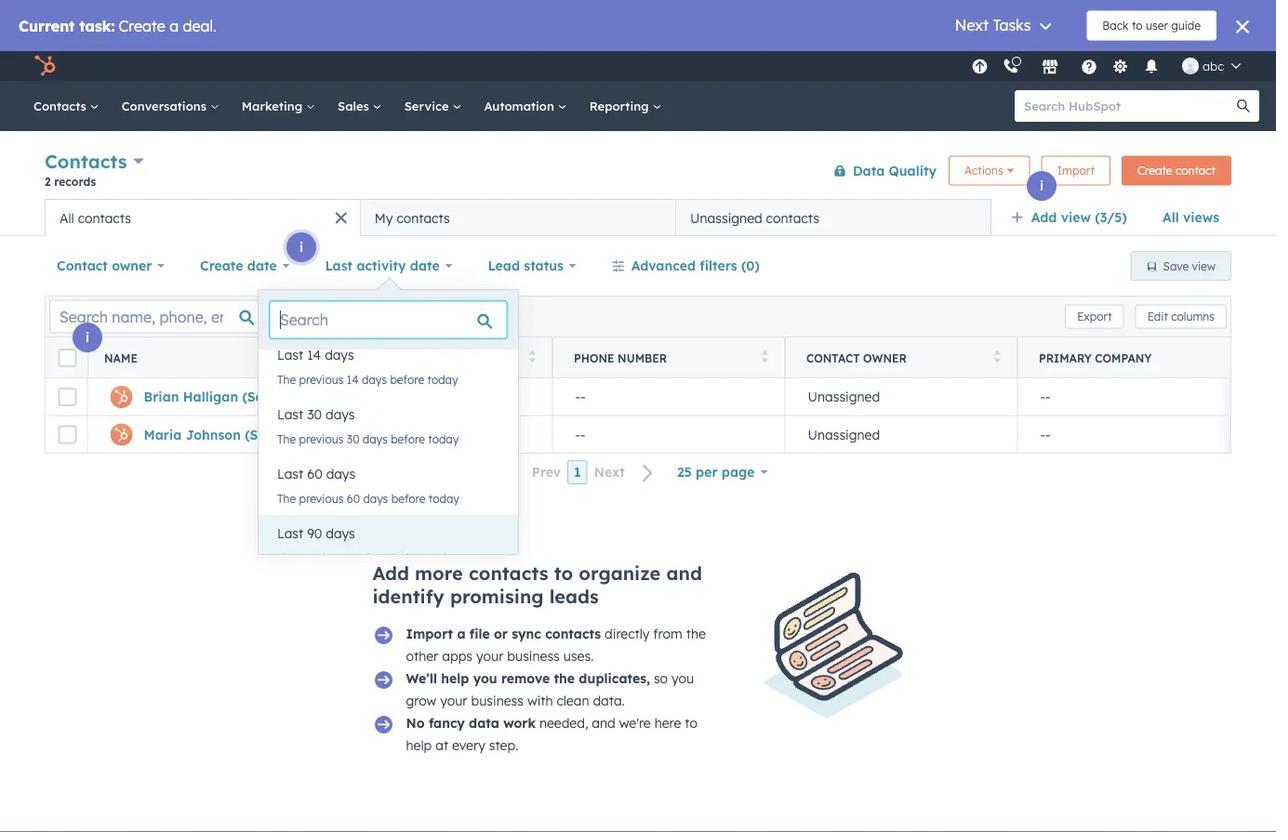 Task type: vqa. For each thing, say whether or not it's contained in the screenshot.
"Ease"
no



Task type: describe. For each thing, give the bounding box(es) containing it.
lead status button
[[476, 247, 589, 285]]

last 90 days button
[[259, 515, 518, 553]]

today for last 14 days
[[427, 373, 458, 386]]

Search name, phone, email addresses, or company search field
[[49, 300, 269, 333]]

identify
[[373, 585, 444, 608]]

edit columns
[[1148, 310, 1215, 324]]

gary orlando image
[[1182, 58, 1199, 74]]

conversations
[[122, 98, 210, 113]]

sales link
[[327, 81, 393, 131]]

unassigned button for emailmaria@hubspot.com
[[785, 416, 1018, 453]]

export
[[1077, 310, 1112, 324]]

help button
[[1073, 51, 1105, 81]]

business inside 'directly from the other apps your business uses.'
[[507, 648, 560, 665]]

conversations link
[[110, 81, 230, 131]]

to inside add more contacts to organize and identify promising leads
[[554, 562, 573, 585]]

and inside add more contacts to organize and identify promising leads
[[666, 562, 702, 585]]

advanced
[[631, 258, 696, 274]]

before for last 14 days
[[390, 373, 424, 386]]

save view
[[1163, 259, 1216, 273]]

days right press to sort. image
[[325, 347, 354, 363]]

search image
[[1237, 100, 1250, 113]]

uses.
[[563, 648, 594, 665]]

contacts inside popup button
[[45, 150, 127, 173]]

last for last 14 days the previous 14 days before today
[[277, 347, 303, 363]]

before for last 30 days
[[391, 432, 425, 446]]

calling icon button
[[995, 54, 1027, 78]]

prev
[[532, 464, 561, 481]]

edit columns button
[[1135, 305, 1227, 329]]

last 30 days button
[[259, 396, 518, 433]]

we'll help you remove the duplicates,
[[406, 671, 650, 687]]

unassigned button for bh@hubspot.com
[[785, 379, 1018, 416]]

next button
[[588, 461, 665, 485]]

add view (3/5)
[[1031, 209, 1127, 226]]

calling icon image
[[1003, 58, 1020, 75]]

data quality
[[853, 162, 937, 179]]

owner inside popup button
[[112, 258, 152, 274]]

lead
[[488, 258, 520, 274]]

Search search field
[[270, 301, 507, 339]]

days up last 60 days button
[[363, 432, 388, 446]]

list box containing last 14 days
[[259, 337, 518, 575]]

a
[[457, 626, 466, 642]]

from
[[653, 626, 683, 642]]

notifications button
[[1136, 51, 1167, 81]]

i for the left i button
[[86, 329, 89, 346]]

1 button
[[568, 460, 588, 485]]

1 horizontal spatial 90
[[347, 551, 360, 565]]

previous for 60
[[299, 492, 344, 506]]

import button
[[1042, 156, 1111, 186]]

contact owner button
[[45, 247, 177, 285]]

contacts inside add more contacts to organize and identify promising leads
[[469, 562, 548, 585]]

and inside needed, and we're here to help at every step.
[[592, 715, 616, 732]]

days down last 14 days the previous 14 days before today
[[326, 406, 355, 423]]

advanced filters (0)
[[631, 258, 760, 274]]

press to sort. element for email
[[529, 350, 536, 366]]

data
[[853, 162, 885, 179]]

create date button
[[188, 247, 302, 285]]

maria
[[144, 426, 182, 443]]

today for last 90 days
[[428, 551, 459, 565]]

my
[[375, 210, 393, 226]]

automation link
[[473, 81, 578, 131]]

contacts banner
[[45, 147, 1232, 199]]

all views
[[1163, 209, 1219, 226]]

marketplaces image
[[1042, 60, 1059, 76]]

days down email
[[362, 373, 387, 386]]

edit
[[1148, 310, 1168, 324]]

primary company
[[1039, 351, 1152, 365]]

0 vertical spatial 14
[[307, 347, 321, 363]]

all views link
[[1151, 199, 1232, 236]]

0 vertical spatial i button
[[1027, 171, 1057, 201]]

service link
[[393, 81, 473, 131]]

directly
[[605, 626, 650, 642]]

unassigned for bh@hubspot.com
[[808, 389, 880, 405]]

create for create date
[[200, 258, 243, 274]]

1 horizontal spatial contact owner
[[806, 351, 907, 365]]

abc button
[[1171, 51, 1252, 81]]

press to sort. element for contact owner
[[994, 350, 1001, 366]]

more
[[415, 562, 463, 585]]

pagination navigation
[[496, 460, 665, 485]]

2
[[45, 174, 51, 188]]

0 horizontal spatial 30
[[307, 406, 322, 423]]

leads
[[549, 585, 599, 608]]

all contacts button
[[45, 199, 360, 236]]

data quality button
[[821, 152, 938, 189]]

phone number
[[574, 351, 667, 365]]

press to sort. image for phone
[[761, 350, 768, 363]]

directly from the other apps your business uses.
[[406, 626, 706, 665]]

2 records
[[45, 174, 96, 188]]

remove
[[501, 671, 550, 687]]

import for import
[[1057, 164, 1095, 178]]

add view (3/5) button
[[999, 199, 1151, 236]]

needed,
[[539, 715, 588, 732]]

import for import a file or sync contacts
[[406, 626, 453, 642]]

business inside so you grow your business with clean data.
[[471, 693, 524, 709]]

25 per page button
[[665, 454, 780, 491]]

contact) for bh@hubspot.com
[[300, 389, 356, 405]]

today for last 60 days
[[429, 492, 459, 506]]

date inside popup button
[[247, 258, 277, 274]]

abc menu
[[967, 51, 1254, 81]]

grow
[[406, 693, 436, 709]]

1 press to sort. element from the left
[[296, 350, 303, 366]]

maria johnson (sample contact) link
[[144, 426, 359, 443]]

page
[[722, 464, 755, 480]]

days down last 60 days the previous 60 days before today
[[326, 526, 355, 542]]

all for all contacts
[[60, 210, 74, 226]]

previous for 30
[[299, 432, 344, 446]]

activity
[[357, 258, 406, 274]]

primary
[[1039, 351, 1092, 365]]

no
[[406, 715, 425, 732]]

brian halligan (sample contact)
[[144, 389, 356, 405]]

actions
[[965, 164, 1003, 178]]

johnson
[[186, 426, 241, 443]]

bh@hubspot.com
[[343, 389, 456, 405]]

views
[[1183, 209, 1219, 226]]

data
[[469, 715, 499, 732]]

last 30 days the previous 30 days before today
[[277, 406, 459, 446]]

today for last 30 days
[[428, 432, 459, 446]]

1 you from the left
[[473, 671, 497, 687]]

next
[[594, 464, 625, 481]]

data.
[[593, 693, 625, 709]]

fancy
[[429, 715, 465, 732]]

here
[[655, 715, 681, 732]]

contacts for my contacts
[[397, 210, 450, 226]]

create date
[[200, 258, 277, 274]]

you inside so you grow your business with clean data.
[[672, 671, 694, 687]]

upgrade link
[[968, 56, 992, 76]]

add for add more contacts to organize and identify promising leads
[[373, 562, 409, 585]]

help image
[[1081, 60, 1098, 76]]

emailmaria@hubspot.com
[[343, 426, 514, 443]]

press to sort. element for phone number
[[761, 350, 768, 366]]

step.
[[489, 738, 518, 754]]

file
[[470, 626, 490, 642]]

so you grow your business with clean data.
[[406, 671, 694, 709]]

last activity date button
[[313, 247, 465, 285]]

create for create contact
[[1138, 164, 1173, 178]]

the for last 30 days
[[277, 432, 296, 446]]

create contact button
[[1122, 156, 1232, 186]]



Task type: locate. For each thing, give the bounding box(es) containing it.
previous inside last 30 days the previous 30 days before today
[[299, 432, 344, 446]]

0 vertical spatial unassigned
[[690, 210, 762, 226]]

4 press to sort. element from the left
[[994, 350, 1001, 366]]

1 vertical spatial 14
[[347, 373, 359, 386]]

0 vertical spatial help
[[441, 671, 469, 687]]

1 horizontal spatial all
[[1163, 209, 1179, 226]]

last up 'brian halligan (sample contact)'
[[277, 347, 303, 363]]

apps
[[442, 648, 473, 665]]

the
[[277, 373, 296, 386], [277, 432, 296, 446], [277, 492, 296, 506], [277, 551, 296, 565]]

help
[[441, 671, 469, 687], [406, 738, 432, 754]]

1 vertical spatial contacts
[[45, 150, 127, 173]]

0 vertical spatial owner
[[112, 258, 152, 274]]

2 horizontal spatial press to sort. image
[[994, 350, 1001, 363]]

1 vertical spatial help
[[406, 738, 432, 754]]

1 horizontal spatial 30
[[347, 432, 360, 446]]

3 previous from the top
[[299, 492, 344, 506]]

import up the other
[[406, 626, 453, 642]]

1 vertical spatial (sample
[[245, 426, 299, 443]]

2 previous from the top
[[299, 432, 344, 446]]

0 horizontal spatial 90
[[307, 526, 322, 542]]

emailmaria@hubspot.com button
[[320, 416, 553, 453]]

0 horizontal spatial and
[[592, 715, 616, 732]]

Search HubSpot search field
[[1015, 90, 1243, 122]]

previous down last 60 days the previous 60 days before today
[[299, 551, 344, 565]]

1 horizontal spatial and
[[666, 562, 702, 585]]

i button left name
[[73, 323, 102, 353]]

contacts up records
[[45, 150, 127, 173]]

all
[[1163, 209, 1179, 226], [60, 210, 74, 226]]

0 horizontal spatial date
[[247, 258, 277, 274]]

last 60 days the previous 60 days before today
[[277, 466, 459, 506]]

today inside last 14 days the previous 14 days before today
[[427, 373, 458, 386]]

0 horizontal spatial all
[[60, 210, 74, 226]]

help down no
[[406, 738, 432, 754]]

advanced filters (0) button
[[600, 247, 772, 285]]

lead status
[[488, 258, 564, 274]]

marketing link
[[230, 81, 327, 131]]

0 vertical spatial 30
[[307, 406, 322, 423]]

date inside 'dropdown button'
[[410, 258, 440, 274]]

other
[[406, 648, 438, 665]]

date right activity
[[410, 258, 440, 274]]

the inside last 60 days the previous 60 days before today
[[277, 492, 296, 506]]

import inside import button
[[1057, 164, 1095, 178]]

your inside 'directly from the other apps your business uses.'
[[476, 648, 504, 665]]

1 previous from the top
[[299, 373, 344, 386]]

press to sort. image for contact
[[994, 350, 1001, 363]]

previous for 90
[[299, 551, 344, 565]]

before up identify
[[391, 551, 425, 565]]

(sample for johnson
[[245, 426, 299, 443]]

0 horizontal spatial add
[[373, 562, 409, 585]]

0 horizontal spatial 14
[[307, 347, 321, 363]]

we'll
[[406, 671, 437, 687]]

1 horizontal spatial 14
[[347, 373, 359, 386]]

records
[[54, 174, 96, 188]]

primary company column header
[[1018, 338, 1250, 379]]

the for last 14 days
[[277, 373, 296, 386]]

all down the 2 records
[[60, 210, 74, 226]]

last for last activity date
[[325, 258, 353, 274]]

1 horizontal spatial help
[[441, 671, 469, 687]]

2 vertical spatial unassigned
[[808, 426, 880, 443]]

work
[[503, 715, 536, 732]]

my contacts
[[375, 210, 450, 226]]

hubspot image
[[33, 55, 56, 77]]

0 horizontal spatial press to sort. image
[[529, 350, 536, 363]]

the inside last 30 days the previous 30 days before today
[[277, 432, 296, 446]]

1 vertical spatial contact)
[[303, 426, 359, 443]]

4 previous from the top
[[299, 551, 344, 565]]

today up identify
[[428, 551, 459, 565]]

(sample up maria johnson (sample contact)
[[242, 389, 296, 405]]

add for add view (3/5)
[[1031, 209, 1057, 226]]

4 the from the top
[[277, 551, 296, 565]]

0 vertical spatial i
[[1040, 178, 1044, 194]]

before for last 90 days
[[391, 551, 425, 565]]

(sample
[[242, 389, 296, 405], [245, 426, 299, 443]]

before up last 90 days button
[[391, 492, 425, 506]]

and up from
[[666, 562, 702, 585]]

1
[[574, 464, 581, 480]]

to left organize
[[554, 562, 573, 585]]

business
[[507, 648, 560, 665], [471, 693, 524, 709]]

add inside add more contacts to organize and identify promising leads
[[373, 562, 409, 585]]

2 date from the left
[[410, 258, 440, 274]]

3 the from the top
[[277, 492, 296, 506]]

days down last 30 days the previous 30 days before today
[[326, 466, 355, 482]]

last for last 90 days the previous 90 days before today
[[277, 526, 303, 542]]

0 vertical spatial contact owner
[[57, 258, 152, 274]]

press to sort. image
[[529, 350, 536, 363], [761, 350, 768, 363], [994, 350, 1001, 363]]

before up "bh@hubspot.com" "link"
[[390, 373, 424, 386]]

every
[[452, 738, 485, 754]]

all contacts
[[60, 210, 131, 226]]

0 vertical spatial add
[[1031, 209, 1057, 226]]

at
[[436, 738, 448, 754]]

3 press to sort. image from the left
[[994, 350, 1001, 363]]

business up we'll help you remove the duplicates,
[[507, 648, 560, 665]]

your down file
[[476, 648, 504, 665]]

before inside last 90 days the previous 90 days before today
[[391, 551, 425, 565]]

bh@hubspot.com button
[[320, 379, 553, 416]]

i for the top i button
[[1040, 178, 1044, 194]]

last inside last 30 days the previous 30 days before today
[[277, 406, 303, 423]]

2 vertical spatial i button
[[73, 323, 102, 353]]

1 press to sort. image from the left
[[529, 350, 536, 363]]

date down 'all contacts' button
[[247, 258, 277, 274]]

60 down last 30 days the previous 30 days before today
[[307, 466, 323, 482]]

1 horizontal spatial owner
[[863, 351, 907, 365]]

all left views at the right top of page
[[1163, 209, 1179, 226]]

contact) down press to sort. image
[[300, 389, 356, 405]]

2 you from the left
[[672, 671, 694, 687]]

duplicates,
[[579, 671, 650, 687]]

today inside last 60 days the previous 60 days before today
[[429, 492, 459, 506]]

last activity date
[[325, 258, 440, 274]]

0 vertical spatial contacts
[[33, 98, 90, 113]]

contacts
[[78, 210, 131, 226], [397, 210, 450, 226], [766, 210, 819, 226], [469, 562, 548, 585], [545, 626, 601, 642]]

add down last 90 days button
[[373, 562, 409, 585]]

marketing
[[242, 98, 306, 113]]

0 vertical spatial contact)
[[300, 389, 356, 405]]

14 down email
[[347, 373, 359, 386]]

unassigned contacts
[[690, 210, 819, 226]]

create inside button
[[1138, 164, 1173, 178]]

last inside 'dropdown button'
[[325, 258, 353, 274]]

service
[[404, 98, 452, 113]]

previous up last 60 days the previous 60 days before today
[[299, 432, 344, 446]]

0 vertical spatial to
[[554, 562, 573, 585]]

1 horizontal spatial to
[[685, 715, 698, 732]]

clean
[[557, 693, 589, 709]]

1 horizontal spatial i
[[299, 239, 303, 255]]

the
[[686, 626, 706, 642], [554, 671, 575, 687]]

1 vertical spatial add
[[373, 562, 409, 585]]

notifications image
[[1143, 60, 1160, 76]]

60 up last 90 days the previous 90 days before today
[[347, 492, 360, 506]]

1 vertical spatial 60
[[347, 492, 360, 506]]

i button right create date
[[286, 233, 316, 262]]

last down last 60 days the previous 60 days before today
[[277, 526, 303, 542]]

your inside so you grow your business with clean data.
[[440, 693, 467, 709]]

1 horizontal spatial create
[[1138, 164, 1173, 178]]

2 horizontal spatial i
[[1040, 178, 1044, 194]]

last left activity
[[325, 258, 353, 274]]

contact
[[57, 258, 108, 274], [806, 351, 860, 365]]

the right from
[[686, 626, 706, 642]]

help inside needed, and we're here to help at every step.
[[406, 738, 432, 754]]

0 horizontal spatial view
[[1061, 209, 1091, 226]]

0 horizontal spatial help
[[406, 738, 432, 754]]

0 vertical spatial import
[[1057, 164, 1095, 178]]

unassigned inside button
[[690, 210, 762, 226]]

previous inside last 14 days the previous 14 days before today
[[299, 373, 344, 386]]

previous inside last 60 days the previous 60 days before today
[[299, 492, 344, 506]]

1 vertical spatial your
[[440, 693, 467, 709]]

contact) for emailmaria@hubspot.com
[[303, 426, 359, 443]]

the inside last 14 days the previous 14 days before today
[[277, 373, 296, 386]]

search button
[[1228, 90, 1259, 122]]

0 vertical spatial view
[[1061, 209, 1091, 226]]

1 vertical spatial and
[[592, 715, 616, 732]]

prev button
[[496, 461, 568, 485]]

2 all from the left
[[60, 210, 74, 226]]

previous inside last 90 days the previous 90 days before today
[[299, 551, 344, 565]]

columns
[[1171, 310, 1215, 324]]

1 vertical spatial business
[[471, 693, 524, 709]]

i for middle i button
[[299, 239, 303, 255]]

-- button for bh@hubspot.com
[[553, 379, 785, 416]]

0 horizontal spatial i button
[[73, 323, 102, 353]]

i button up add view (3/5)
[[1027, 171, 1057, 201]]

0 horizontal spatial contact
[[57, 258, 108, 274]]

1 vertical spatial owner
[[863, 351, 907, 365]]

create left contact on the right top of the page
[[1138, 164, 1173, 178]]

import up add view (3/5)
[[1057, 164, 1095, 178]]

before for last 60 days
[[391, 492, 425, 506]]

0 horizontal spatial create
[[200, 258, 243, 274]]

import
[[1057, 164, 1095, 178], [406, 626, 453, 642]]

contacts down hubspot link
[[33, 98, 90, 113]]

help down apps
[[441, 671, 469, 687]]

(sample for halligan
[[242, 389, 296, 405]]

last inside last 90 days the previous 90 days before today
[[277, 526, 303, 542]]

1 unassigned button from the top
[[785, 379, 1018, 416]]

view inside 'button'
[[1192, 259, 1216, 273]]

today inside last 30 days the previous 30 days before today
[[428, 432, 459, 446]]

contact owner
[[57, 258, 152, 274], [806, 351, 907, 365]]

previous for 14
[[299, 373, 344, 386]]

1 horizontal spatial 60
[[347, 492, 360, 506]]

1 horizontal spatial your
[[476, 648, 504, 665]]

-- button up the 25
[[553, 416, 785, 453]]

2 -- button from the top
[[553, 416, 785, 453]]

settings image
[[1112, 59, 1129, 76]]

list box
[[259, 337, 518, 575]]

to right here
[[685, 715, 698, 732]]

import a file or sync contacts
[[406, 626, 601, 642]]

0 horizontal spatial 60
[[307, 466, 323, 482]]

create contact
[[1138, 164, 1216, 178]]

today up "bh@hubspot.com" "link"
[[427, 373, 458, 386]]

14
[[307, 347, 321, 363], [347, 373, 359, 386]]

the inside last 90 days the previous 90 days before today
[[277, 551, 296, 565]]

you right so
[[672, 671, 694, 687]]

today down emailmaria@hubspot.com "button"
[[429, 492, 459, 506]]

1 -- button from the top
[[553, 379, 785, 416]]

30
[[307, 406, 322, 423], [347, 432, 360, 446]]

1 horizontal spatial you
[[672, 671, 694, 687]]

last up maria johnson (sample contact)
[[277, 406, 303, 423]]

0 horizontal spatial to
[[554, 562, 573, 585]]

1 vertical spatial unassigned
[[808, 389, 880, 405]]

marketplaces button
[[1031, 51, 1070, 81]]

to inside needed, and we're here to help at every step.
[[685, 715, 698, 732]]

bh@hubspot.com link
[[343, 389, 456, 405]]

1 horizontal spatial i button
[[286, 233, 316, 262]]

0 horizontal spatial owner
[[112, 258, 152, 274]]

per
[[696, 464, 718, 480]]

add inside "add view (3/5)" "popup button"
[[1031, 209, 1057, 226]]

1 date from the left
[[247, 258, 277, 274]]

last for last 60 days the previous 60 days before today
[[277, 466, 303, 482]]

with
[[527, 693, 553, 709]]

last inside last 60 days the previous 60 days before today
[[277, 466, 303, 482]]

i
[[1040, 178, 1044, 194], [299, 239, 303, 255], [86, 329, 89, 346]]

contact owner inside contact owner popup button
[[57, 258, 152, 274]]

my contacts button
[[360, 199, 676, 236]]

0 vertical spatial and
[[666, 562, 702, 585]]

2 unassigned button from the top
[[785, 416, 1018, 453]]

1 horizontal spatial date
[[410, 258, 440, 274]]

status
[[524, 258, 564, 274]]

1 the from the top
[[277, 373, 296, 386]]

1 vertical spatial 90
[[347, 551, 360, 565]]

previous up last 90 days the previous 90 days before today
[[299, 492, 344, 506]]

phone
[[574, 351, 614, 365]]

unassigned
[[690, 210, 762, 226], [808, 389, 880, 405], [808, 426, 880, 443]]

0 horizontal spatial i
[[86, 329, 89, 346]]

maria johnson (sample contact)
[[144, 426, 359, 443]]

2 the from the top
[[277, 432, 296, 446]]

before inside last 30 days the previous 30 days before today
[[391, 432, 425, 446]]

1 horizontal spatial contact
[[806, 351, 860, 365]]

contact inside popup button
[[57, 258, 108, 274]]

0 horizontal spatial import
[[406, 626, 453, 642]]

1 vertical spatial create
[[200, 258, 243, 274]]

2 horizontal spatial i button
[[1027, 171, 1057, 201]]

1 horizontal spatial import
[[1057, 164, 1095, 178]]

previous
[[299, 373, 344, 386], [299, 432, 344, 446], [299, 492, 344, 506], [299, 551, 344, 565]]

the for last 90 days
[[277, 551, 296, 565]]

your up "fancy"
[[440, 693, 467, 709]]

unassigned for emailmaria@hubspot.com
[[808, 426, 880, 443]]

you left remove
[[473, 671, 497, 687]]

today inside last 90 days the previous 90 days before today
[[428, 551, 459, 565]]

previous down press to sort. image
[[299, 373, 344, 386]]

1 vertical spatial i
[[299, 239, 303, 255]]

abc
[[1203, 58, 1224, 73]]

all for all views
[[1163, 209, 1179, 226]]

days up last 90 days button
[[363, 492, 388, 506]]

so
[[654, 671, 668, 687]]

1 vertical spatial i button
[[286, 233, 316, 262]]

days up identify
[[363, 551, 388, 565]]

press to sort. element
[[296, 350, 303, 366], [529, 350, 536, 366], [761, 350, 768, 366], [994, 350, 1001, 366]]

the inside 'directly from the other apps your business uses.'
[[686, 626, 706, 642]]

and down data.
[[592, 715, 616, 732]]

(3/5)
[[1095, 209, 1127, 226]]

0 vertical spatial the
[[686, 626, 706, 642]]

3 press to sort. element from the left
[[761, 350, 768, 366]]

contacts for all contacts
[[78, 210, 131, 226]]

1 vertical spatial the
[[554, 671, 575, 687]]

1 vertical spatial contact owner
[[806, 351, 907, 365]]

view for add
[[1061, 209, 1091, 226]]

0 horizontal spatial your
[[440, 693, 467, 709]]

2 press to sort. image from the left
[[761, 350, 768, 363]]

view right save
[[1192, 259, 1216, 273]]

1 horizontal spatial the
[[686, 626, 706, 642]]

sync
[[512, 626, 541, 642]]

last down maria johnson (sample contact)
[[277, 466, 303, 482]]

actions button
[[949, 156, 1030, 186]]

the up clean
[[554, 671, 575, 687]]

(sample down brian halligan (sample contact) link
[[245, 426, 299, 443]]

2 press to sort. element from the left
[[529, 350, 536, 366]]

1 horizontal spatial add
[[1031, 209, 1057, 226]]

0 horizontal spatial you
[[473, 671, 497, 687]]

press to sort. image
[[296, 350, 303, 363]]

contacts button
[[45, 148, 144, 175]]

contact) up last 60 days the previous 60 days before today
[[303, 426, 359, 443]]

create down 'all contacts' button
[[200, 258, 243, 274]]

0 vertical spatial your
[[476, 648, 504, 665]]

contacts for unassigned contacts
[[766, 210, 819, 226]]

last for last 30 days the previous 30 days before today
[[277, 406, 303, 423]]

2 vertical spatial i
[[86, 329, 89, 346]]

add down import button
[[1031, 209, 1057, 226]]

quality
[[889, 162, 937, 179]]

all inside button
[[60, 210, 74, 226]]

add more contacts to organize and identify promising leads
[[373, 562, 702, 608]]

1 vertical spatial import
[[406, 626, 453, 642]]

needed, and we're here to help at every step.
[[406, 715, 698, 754]]

0 horizontal spatial the
[[554, 671, 575, 687]]

save view button
[[1131, 251, 1232, 281]]

upgrade image
[[972, 59, 988, 76]]

1 vertical spatial contact
[[806, 351, 860, 365]]

25
[[677, 464, 692, 480]]

view inside "popup button"
[[1061, 209, 1091, 226]]

30 up maria johnson (sample contact)
[[307, 406, 322, 423]]

create inside popup button
[[200, 258, 243, 274]]

1 all from the left
[[1163, 209, 1179, 226]]

before inside last 14 days the previous 14 days before today
[[390, 373, 424, 386]]

last inside last 14 days the previous 14 days before today
[[277, 347, 303, 363]]

company
[[1095, 351, 1152, 365]]

1 horizontal spatial press to sort. image
[[761, 350, 768, 363]]

no fancy data work
[[406, 715, 536, 732]]

0 vertical spatial contact
[[57, 258, 108, 274]]

-- button for emailmaria@hubspot.com
[[553, 416, 785, 453]]

view for save
[[1192, 259, 1216, 273]]

before up last 60 days button
[[391, 432, 425, 446]]

--
[[575, 389, 586, 405], [1040, 389, 1051, 405], [575, 426, 586, 443], [1040, 426, 1051, 443]]

contact
[[1176, 164, 1216, 178]]

1 vertical spatial to
[[685, 715, 698, 732]]

-
[[575, 389, 580, 405], [580, 389, 586, 405], [1040, 389, 1046, 405], [1046, 389, 1051, 405], [575, 426, 580, 443], [580, 426, 586, 443], [1040, 426, 1046, 443], [1046, 426, 1051, 443]]

before inside last 60 days the previous 60 days before today
[[391, 492, 425, 506]]

automation
[[484, 98, 558, 113]]

0 vertical spatial (sample
[[242, 389, 296, 405]]

view
[[1061, 209, 1091, 226], [1192, 259, 1216, 273]]

halligan
[[183, 389, 238, 405]]

1 vertical spatial 30
[[347, 432, 360, 446]]

30 up last 60 days the previous 60 days before today
[[347, 432, 360, 446]]

the for last 60 days
[[277, 492, 296, 506]]

today down bh@hubspot.com button
[[428, 432, 459, 446]]

0 horizontal spatial contact owner
[[57, 258, 152, 274]]

sales
[[338, 98, 373, 113]]

0 vertical spatial 90
[[307, 526, 322, 542]]

1 horizontal spatial view
[[1192, 259, 1216, 273]]

-- button down the number on the top of the page
[[553, 379, 785, 416]]

14 right press to sort. image
[[307, 347, 321, 363]]

business up data
[[471, 693, 524, 709]]

brian halligan (sample contact) link
[[144, 389, 356, 405]]

reporting
[[589, 98, 652, 113]]

0 vertical spatial business
[[507, 648, 560, 665]]

0 vertical spatial 60
[[307, 466, 323, 482]]

save
[[1163, 259, 1189, 273]]

0 vertical spatial create
[[1138, 164, 1173, 178]]

filters
[[700, 258, 737, 274]]

view left (3/5)
[[1061, 209, 1091, 226]]

1 vertical spatial view
[[1192, 259, 1216, 273]]



